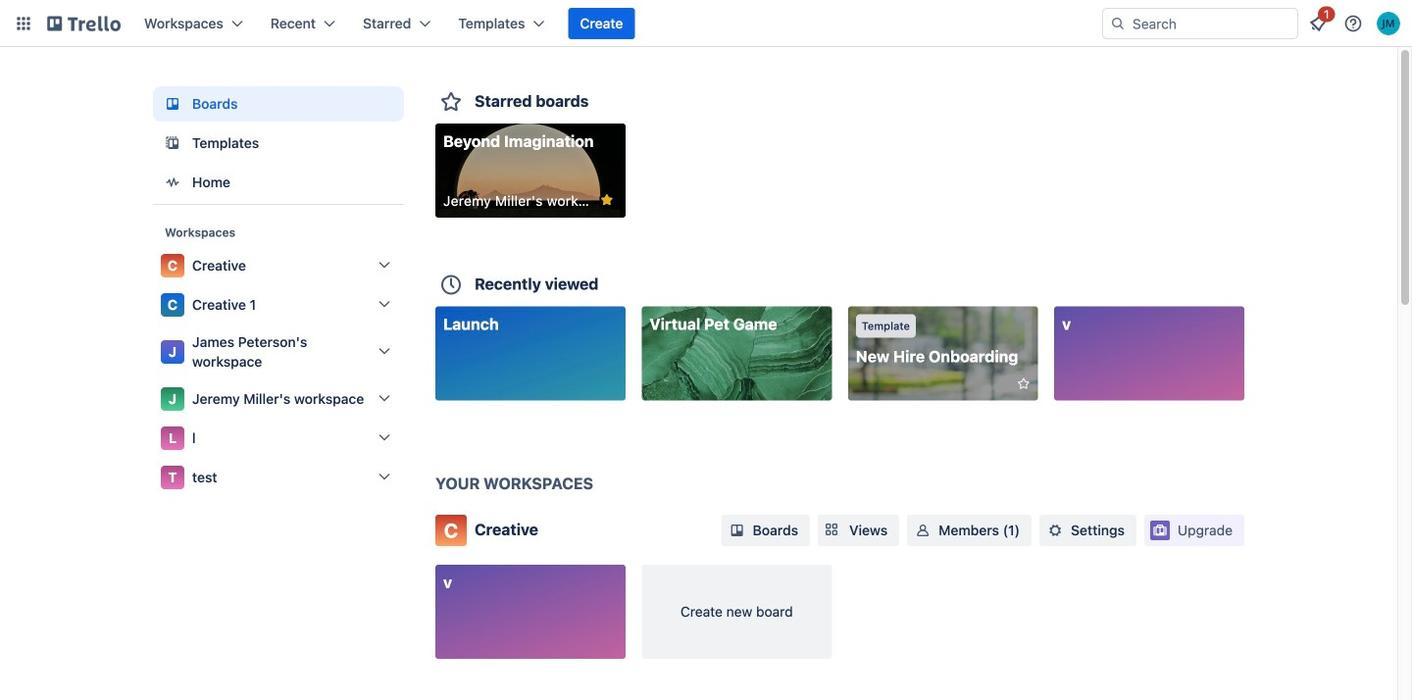 Task type: vqa. For each thing, say whether or not it's contained in the screenshot.
left Power-
no



Task type: locate. For each thing, give the bounding box(es) containing it.
sm image
[[727, 521, 747, 540]]

1 notification image
[[1306, 12, 1330, 35]]

1 horizontal spatial sm image
[[1045, 521, 1065, 540]]

sm image
[[913, 521, 933, 540], [1045, 521, 1065, 540]]

1 sm image from the left
[[913, 521, 933, 540]]

0 horizontal spatial sm image
[[913, 521, 933, 540]]

back to home image
[[47, 8, 121, 39]]

board image
[[161, 92, 184, 116]]

2 sm image from the left
[[1045, 521, 1065, 540]]



Task type: describe. For each thing, give the bounding box(es) containing it.
open information menu image
[[1343, 14, 1363, 33]]

home image
[[161, 171, 184, 194]]

Search field
[[1126, 10, 1297, 37]]

jeremy miller (jeremymiller198) image
[[1377, 12, 1400, 35]]

template board image
[[161, 131, 184, 155]]

primary element
[[0, 0, 1412, 47]]

click to star this board. it will be added to your starred list. image
[[1011, 375, 1028, 393]]

search image
[[1110, 16, 1126, 31]]



